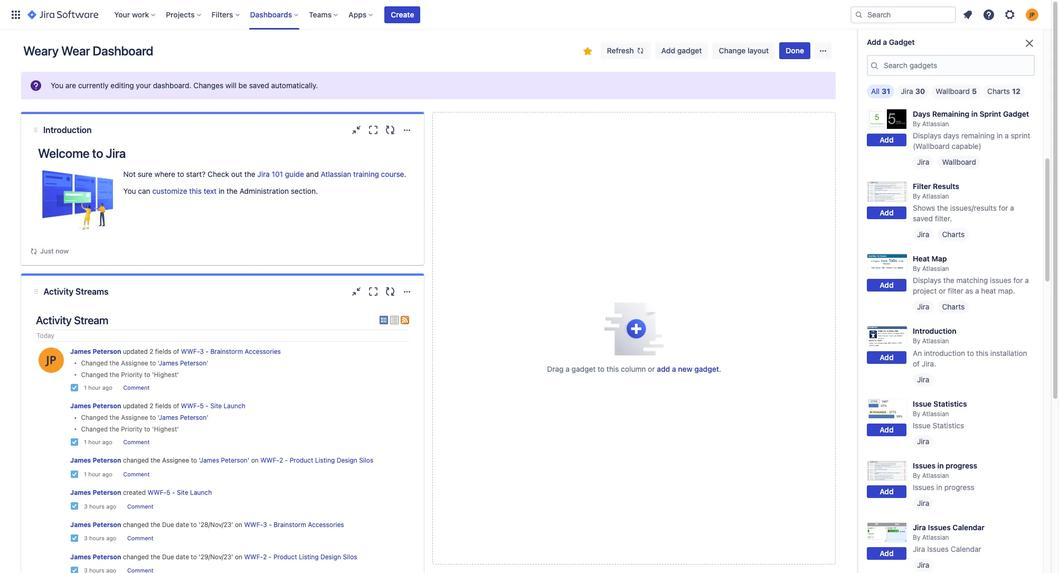 Task type: describe. For each thing, give the bounding box(es) containing it.
accessories inside james peterson updated 2 fields of wwf-3 - brainstorm accessories changed the assignee to ' james peterson ' changed the priority to 'highest'
[[245, 348, 281, 356]]

0 vertical spatial wwf-2 - product listing design silos link
[[261, 457, 374, 465]]

0 vertical spatial calendar
[[953, 523, 985, 532]]

atlassian inside heat map by atlassian displays the matching issues for a project or filter as a heat map.
[[923, 265, 950, 273]]

1 horizontal spatial silos
[[359, 457, 374, 465]]

activity stream
[[36, 314, 108, 326]]

in down issue statistics by atlassian issue statistics
[[938, 461, 945, 470]]

for inside created vs. resolved chart by atlassian displays created issues vs. resolved issues for a project or saved filter.
[[968, 59, 977, 68]]

refresh button
[[601, 42, 651, 59]]

filter
[[913, 182, 932, 191]]

can
[[138, 186, 150, 195]]

check
[[208, 170, 229, 179]]

atlassian inside "days remaining in sprint gadget by atlassian displays days remaining in a sprint (wallboard capable)"
[[923, 120, 950, 128]]

1 hour from the top
[[88, 385, 101, 391]]

remaining
[[962, 131, 995, 140]]

2 changed from the top
[[81, 371, 108, 379]]

activity streams
[[44, 287, 109, 296]]

atlassian inside created vs. resolved chart by atlassian displays created issues vs. resolved issues for a project or saved filter.
[[923, 37, 950, 45]]

comment link for updated 2 fields of
[[123, 439, 150, 445]]

not sure where to start? check out the jira 101 guide and atlassian training course .
[[123, 170, 407, 179]]

issue statistics by atlassian issue statistics
[[913, 399, 968, 430]]

the inside filter results by atlassian shows the issues/results for a saved filter.
[[938, 204, 949, 213]]

add a new gadget button
[[657, 364, 720, 374]]

changes
[[194, 81, 224, 90]]

filter. inside filter results by atlassian shows the issues/results for a saved filter.
[[936, 214, 953, 223]]

2 issue from the top
[[913, 421, 931, 430]]

0 vertical spatial design
[[337, 457, 358, 465]]

saved inside created vs. resolved chart by atlassian displays created issues vs. resolved issues for a project or saved filter.
[[913, 69, 934, 78]]

3 inside james peterson updated 2 fields of wwf-3 - brainstorm accessories changed the assignee to ' james peterson ' changed the priority to 'highest'
[[200, 348, 204, 356]]

refresh activity streams image
[[384, 285, 397, 298]]

drag a gadget to this column or add a new gadget .
[[548, 364, 722, 373]]

gadget inside "days remaining in sprint gadget by atlassian displays days remaining in a sprint (wallboard capable)"
[[1004, 109, 1030, 118]]

task image for created
[[70, 502, 79, 511]]

your
[[114, 10, 130, 19]]

customize
[[152, 186, 187, 195]]

0 vertical spatial progress
[[946, 461, 978, 470]]

- inside james peterson updated 2 fields of wwf-3 - brainstorm accessories changed the assignee to ' james peterson ' changed the priority to 'highest'
[[206, 348, 209, 356]]

introduction for introduction by atlassian an introduction to this installation of jira.
[[913, 327, 957, 336]]

issue statistics image
[[867, 399, 908, 419]]

by inside introduction by atlassian an introduction to this installation of jira.
[[913, 337, 921, 345]]

31
[[882, 87, 891, 96]]

sprint
[[1011, 131, 1031, 140]]

1 vertical spatial vs.
[[995, 48, 1005, 57]]

wwf-5 - site launch link for created
[[148, 489, 212, 497]]

charts for vs.
[[943, 85, 965, 94]]

wwf-3 - brainstorm accessories link for updated 2 fields of
[[181, 348, 281, 356]]

Search gadgets field
[[881, 56, 1034, 75]]

refresh image
[[636, 46, 645, 55]]

activity for activity stream
[[36, 314, 72, 326]]

minimize activity streams image
[[351, 285, 363, 298]]

heat
[[913, 254, 930, 263]]

results
[[934, 182, 960, 191]]

james for james peterson created wwf-5 - site launch
[[70, 489, 91, 497]]

atlassian training course link
[[321, 170, 404, 179]]

by inside jira issues calendar by atlassian jira issues calendar
[[913, 533, 921, 541]]

2 inside james peterson updated 2 fields of wwf-3 - brainstorm accessories changed the assignee to ' james peterson ' changed the priority to 'highest'
[[150, 348, 153, 356]]

automatically.
[[271, 81, 318, 90]]

are
[[65, 81, 76, 90]]

help image
[[983, 8, 996, 21]]

your profile and settings image
[[1027, 8, 1039, 21]]

by inside issue statistics by atlassian issue statistics
[[913, 410, 921, 418]]

this inside introduction region
[[189, 186, 202, 195]]

1 vertical spatial progress
[[945, 483, 975, 492]]

minimize introduction image
[[351, 124, 363, 136]]

add
[[657, 364, 671, 373]]

appswitcher icon image
[[10, 8, 22, 21]]

wwf- inside james peterson updated 2 fields of wwf-5 - site launch changed the assignee to ' james peterson ' changed the priority to 'highest'
[[181, 402, 200, 410]]

0 vertical spatial gadget
[[890, 38, 915, 46]]

1 vertical spatial calendar
[[951, 545, 982, 554]]

1 vertical spatial silos
[[343, 553, 357, 561]]

project inside created vs. resolved chart by atlassian displays created issues vs. resolved issues for a project or saved filter.
[[985, 59, 1009, 68]]

add for introduction
[[880, 353, 894, 362]]

hour for changed the assignee to '
[[88, 471, 101, 478]]

atlassian inside introduction region
[[321, 170, 352, 179]]

4 changed from the top
[[81, 425, 108, 433]]

editing
[[111, 81, 134, 90]]

ago for created
[[106, 503, 116, 510]]

1 vertical spatial wwf-2 - product listing design silos link
[[244, 553, 357, 561]]

date for '28/nov/23'
[[176, 521, 189, 529]]

2 vertical spatial assignee
[[162, 457, 189, 465]]

introduction region
[[30, 146, 416, 257]]

your work
[[114, 10, 149, 19]]

add button for displays created issues vs. resolved issues for a project or saved filter.
[[867, 51, 907, 64]]

launch inside james peterson updated 2 fields of wwf-5 - site launch changed the assignee to ' james peterson ' changed the priority to 'highest'
[[224, 402, 246, 410]]

add gadget img image
[[605, 302, 664, 355]]

1 horizontal spatial brainstorm
[[274, 521, 306, 529]]

weary wear dashboard
[[23, 43, 153, 58]]

currently
[[78, 81, 109, 90]]

in left sprint
[[997, 131, 1003, 140]]

james for james peterson updated 2 fields of wwf-3 - brainstorm accessories changed the assignee to ' james peterson ' changed the priority to 'highest'
[[70, 348, 91, 356]]

the inside heat map by atlassian displays the matching issues for a project or filter as a heat map.
[[944, 276, 955, 285]]

1 task image from the top
[[70, 438, 79, 446]]

wwf-3 - brainstorm accessories link for changed the due date to '28/nov/23' on
[[244, 521, 344, 529]]

more actions for introduction gadget image
[[401, 124, 414, 136]]

1 1 hour ago from the top
[[84, 385, 112, 391]]

projects button
[[163, 6, 205, 23]]

column
[[621, 364, 646, 373]]

on for changed the due date to '29/nov/23' on
[[235, 553, 243, 561]]

where
[[155, 170, 175, 179]]

charts 12
[[988, 87, 1021, 96]]

issues in progress image
[[867, 461, 908, 481]]

heat
[[982, 287, 997, 296]]

101
[[272, 170, 283, 179]]

add for created vs. resolved chart
[[880, 52, 894, 61]]

more dashboard actions image
[[817, 44, 830, 57]]

not
[[123, 170, 136, 179]]

(wallboard
[[913, 142, 950, 151]]

1 hour ago for changed the assignee to '
[[84, 471, 112, 478]]

'highest' for wwf-5 - site launch
[[152, 425, 179, 433]]

gadget inside button
[[678, 46, 702, 55]]

fields for wwf-5 - site launch
[[155, 402, 172, 410]]

resolved
[[913, 59, 943, 68]]

weary
[[23, 43, 59, 58]]

saved for you are currently editing your dashboard. changes will be saved automatically.
[[249, 81, 269, 90]]

james peterson image
[[39, 348, 64, 373]]

primary element
[[6, 0, 851, 29]]

or inside created vs. resolved chart by atlassian displays created issues vs. resolved issues for a project or saved filter.
[[1011, 59, 1018, 68]]

filters
[[212, 10, 233, 19]]

introduction for introduction
[[43, 125, 92, 135]]

start?
[[186, 170, 206, 179]]

filter results by atlassian shows the issues/results for a saved filter.
[[913, 182, 1015, 223]]

dashboard
[[93, 43, 153, 58]]

stream
[[74, 314, 108, 326]]

by inside heat map by atlassian displays the matching issues for a project or filter as a heat map.
[[913, 265, 921, 273]]

Search field
[[851, 6, 957, 23]]

james peterson changed the due date to '29/nov/23' on wwf-2 - product listing design silos
[[70, 553, 357, 561]]

map
[[932, 254, 948, 263]]

2 vertical spatial this
[[607, 364, 619, 373]]

resolved
[[956, 26, 988, 35]]

2 inside james peterson updated 2 fields of wwf-5 - site launch changed the assignee to ' james peterson ' changed the priority to 'highest'
[[150, 402, 153, 410]]

dashboards button
[[247, 6, 303, 23]]

jira issues calendar by atlassian jira issues calendar
[[913, 523, 985, 554]]

add inside button
[[662, 46, 676, 55]]

administration
[[240, 186, 289, 195]]

james peterson updated 2 fields of wwf-5 - site launch changed the assignee to ' james peterson ' changed the priority to 'highest'
[[70, 402, 246, 433]]

done link
[[780, 42, 811, 59]]

task image for changed the assignee to '
[[70, 470, 79, 478]]

chart
[[990, 26, 1010, 35]]

wallboard for wallboard
[[943, 157, 977, 166]]

james for james peterson changed the due date to '28/nov/23' on wwf-3 - brainstorm accessories
[[70, 521, 91, 529]]

create
[[391, 10, 414, 19]]

james peterson changed the assignee to ' james peterson ' on wwf-2 - product listing design silos
[[70, 457, 374, 465]]

today
[[37, 332, 54, 340]]

comment link for changed the assignee to '
[[123, 471, 150, 478]]

filter. inside created vs. resolved chart by atlassian displays created issues vs. resolved issues for a project or saved filter.
[[936, 69, 953, 78]]

0 vertical spatial vs.
[[944, 26, 954, 35]]

priority for wwf-3 - brainstorm accessories
[[121, 371, 143, 379]]

comment link for created
[[127, 503, 154, 510]]

text
[[204, 186, 217, 195]]

your
[[136, 81, 151, 90]]

wwf-5 - site launch link for updated 2 fields of
[[181, 402, 246, 410]]

1 vertical spatial product
[[274, 553, 297, 561]]

by inside filter results by atlassian shows the issues/results for a saved filter.
[[913, 192, 921, 200]]

remaining
[[933, 109, 970, 118]]

james for james peterson changed the assignee to ' james peterson ' on wwf-2 - product listing design silos
[[70, 457, 91, 465]]

0 vertical spatial product
[[290, 457, 313, 465]]

this inside introduction by atlassian an introduction to this installation of jira.
[[977, 348, 989, 357]]

will
[[226, 81, 237, 90]]

add button for displays the matching issues for a project or filter as a heat map.
[[867, 279, 907, 291]]

a inside filter results by atlassian shows the issues/results for a saved filter.
[[1011, 204, 1015, 213]]

assignee for wwf-5 - site launch
[[121, 414, 148, 422]]

brainstorm inside james peterson updated 2 fields of wwf-3 - brainstorm accessories changed the assignee to ' james peterson ' changed the priority to 'highest'
[[211, 348, 243, 356]]

due for '28/nov/23'
[[162, 521, 174, 529]]

updated for wwf-5 - site launch
[[123, 402, 148, 410]]

sure
[[138, 170, 153, 179]]

hours for changed the due date to '28/nov/23' on
[[89, 535, 105, 542]]

atlassian inside issues in progress by atlassian issues in progress
[[923, 472, 950, 480]]

filters button
[[208, 6, 244, 23]]

30
[[916, 87, 926, 96]]

add for days remaining in sprint gadget
[[880, 135, 894, 144]]

1 horizontal spatial .
[[720, 364, 722, 373]]

introduction image
[[867, 326, 908, 347]]

0 vertical spatial statistics
[[934, 399, 968, 408]]

out
[[231, 170, 242, 179]]

. inside introduction region
[[404, 170, 407, 179]]

training
[[354, 170, 379, 179]]

on for changed the due date to '28/nov/23' on
[[235, 521, 243, 529]]

hours for created
[[89, 503, 105, 510]]

task image for james peterson changed the due date to '29/nov/23' on wwf-2 - product listing design silos
[[70, 566, 79, 573]]

comment for changed the assignee to '
[[123, 471, 150, 478]]

assignee for wwf-3 - brainstorm accessories
[[121, 359, 148, 367]]

0 vertical spatial listing
[[315, 457, 335, 465]]

now
[[56, 247, 69, 255]]

activity for activity streams
[[44, 287, 74, 296]]

site inside james peterson updated 2 fields of wwf-5 - site launch changed the assignee to ' james peterson ' changed the priority to 'highest'
[[210, 402, 222, 410]]

a inside created vs. resolved chart by atlassian displays created issues vs. resolved issues for a project or saved filter.
[[979, 59, 983, 68]]

dashboard.
[[153, 81, 192, 90]]

created vs. resolved chart by atlassian displays created issues vs. resolved issues for a project or saved filter.
[[913, 26, 1018, 78]]

by inside issues in progress by atlassian issues in progress
[[913, 472, 921, 480]]

add for issue statistics
[[880, 425, 894, 434]]

refresh introduction image
[[384, 124, 397, 136]]

gadget right drag
[[572, 364, 596, 373]]

you can customize this text in the administration section.
[[123, 186, 318, 195]]

customize this text link
[[152, 186, 217, 195]]

peterson for james peterson updated 2 fields of wwf-3 - brainstorm accessories changed the assignee to ' james peterson ' changed the priority to 'highest'
[[93, 348, 121, 356]]

date for '29/nov/23'
[[176, 553, 189, 561]]

atlassian inside jira issues calendar by atlassian jira issues calendar
[[923, 533, 950, 541]]

james for james peterson updated 2 fields of wwf-5 - site launch changed the assignee to ' james peterson ' changed the priority to 'highest'
[[70, 402, 91, 410]]

wallboard 5
[[936, 87, 977, 96]]

refresh
[[607, 46, 634, 55]]

just
[[40, 247, 54, 255]]

1 vertical spatial statistics
[[933, 421, 965, 430]]

new
[[679, 364, 693, 373]]

installation
[[991, 348, 1028, 357]]



Task type: vqa. For each thing, say whether or not it's contained in the screenshot.
of associated with WWF-5 - Site Launch
yes



Task type: locate. For each thing, give the bounding box(es) containing it.
changed for changed the due date to '28/nov/23' on
[[123, 521, 149, 529]]

2 vertical spatial or
[[648, 364, 655, 373]]

of inside james peterson updated 2 fields of wwf-3 - brainstorm accessories changed the assignee to ' james peterson ' changed the priority to 'highest'
[[173, 348, 179, 356]]

add down filter results image
[[880, 208, 894, 217]]

star weary wear dashboard image
[[581, 45, 594, 58]]

'highest' inside james peterson updated 2 fields of wwf-5 - site launch changed the assignee to ' james peterson ' changed the priority to 'highest'
[[152, 425, 179, 433]]

you left are
[[51, 81, 63, 90]]

in right 'text'
[[219, 186, 225, 195]]

this left installation on the right of page
[[977, 348, 989, 357]]

issues down the resolved
[[972, 48, 993, 57]]

0 vertical spatial of
[[173, 348, 179, 356]]

changed
[[81, 359, 108, 367], [81, 371, 108, 379], [81, 414, 108, 422], [81, 425, 108, 433]]

add button down 'heat map' image
[[867, 279, 907, 291]]

2 vertical spatial issues
[[991, 276, 1012, 285]]

add down add a gadget
[[880, 52, 894, 61]]

atlassian down results
[[923, 192, 950, 200]]

gadget right new
[[695, 364, 720, 373]]

comment link for changed the due date to '28/nov/23' on
[[127, 535, 154, 542]]

gadget
[[678, 46, 702, 55], [572, 364, 596, 373], [695, 364, 720, 373]]

0 horizontal spatial .
[[404, 170, 407, 179]]

1 vertical spatial launch
[[190, 489, 212, 497]]

0 vertical spatial hours
[[89, 503, 105, 510]]

0 vertical spatial hour
[[88, 385, 101, 391]]

change layout
[[719, 46, 769, 55]]

or inside heat map by atlassian displays the matching issues for a project or filter as a heat map.
[[939, 287, 946, 296]]

add button down filter results image
[[867, 206, 907, 219]]

5
[[973, 87, 977, 96], [200, 402, 204, 410], [167, 489, 170, 497]]

3 displays from the top
[[913, 276, 942, 285]]

you for you can customize this text in the administration section.
[[123, 186, 136, 195]]

jira 101 guide link
[[258, 170, 304, 179]]

5 down james peterson updated 2 fields of wwf-3 - brainstorm accessories changed the assignee to ' james peterson ' changed the priority to 'highest'
[[200, 402, 204, 410]]

changed for changed the due date to '29/nov/23' on
[[123, 553, 149, 561]]

2 updated from the top
[[123, 402, 148, 410]]

5 up the james peterson changed the due date to '28/nov/23' on wwf-3 - brainstorm accessories
[[167, 489, 170, 497]]

1 changed from the top
[[81, 359, 108, 367]]

be
[[239, 81, 247, 90]]

1 vertical spatial changed
[[123, 521, 149, 529]]

1 updated from the top
[[123, 348, 148, 356]]

created inside created vs. resolved chart by atlassian displays created issues vs. resolved issues for a project or saved filter.
[[944, 48, 970, 57]]

to inside introduction by atlassian an introduction to this installation of jira.
[[968, 348, 975, 357]]

issues/results
[[951, 204, 997, 213]]

assignee inside james peterson updated 2 fields of wwf-5 - site launch changed the assignee to ' james peterson ' changed the priority to 'highest'
[[121, 414, 148, 422]]

0 horizontal spatial launch
[[190, 489, 212, 497]]

0 horizontal spatial for
[[968, 59, 977, 68]]

1 vertical spatial introduction
[[913, 327, 957, 336]]

for up map.
[[1014, 276, 1024, 285]]

atlassian down 'days'
[[923, 120, 950, 128]]

ago for changed the due date to '28/nov/23' on
[[106, 535, 116, 542]]

ago for changed the assignee to '
[[102, 471, 112, 478]]

1 vertical spatial activity
[[36, 314, 72, 326]]

1 'highest' from the top
[[152, 371, 179, 379]]

8 by from the top
[[913, 533, 921, 541]]

1 vertical spatial site
[[177, 489, 188, 497]]

1 vertical spatial 5
[[200, 402, 204, 410]]

1 changed from the top
[[123, 457, 149, 465]]

by down created
[[913, 37, 921, 45]]

-
[[206, 348, 209, 356], [206, 402, 209, 410], [285, 457, 288, 465], [172, 489, 175, 497], [269, 521, 272, 529], [269, 553, 272, 561]]

atlassian inside issue statistics by atlassian issue statistics
[[923, 410, 950, 418]]

priority inside james peterson updated 2 fields of wwf-3 - brainstorm accessories changed the assignee to ' james peterson ' changed the priority to 'highest'
[[121, 371, 143, 379]]

1 for updated 2 fields of
[[84, 439, 87, 445]]

2 task image from the top
[[70, 534, 79, 543]]

5 left charts 12
[[973, 87, 977, 96]]

0 horizontal spatial you
[[51, 81, 63, 90]]

in inside region
[[219, 186, 225, 195]]

3 add button from the top
[[867, 206, 907, 219]]

guide
[[285, 170, 304, 179]]

statistics down jira. at the right of page
[[934, 399, 968, 408]]

2 vertical spatial for
[[1014, 276, 1024, 285]]

by right issues in progress image
[[913, 472, 921, 480]]

0 horizontal spatial site
[[177, 489, 188, 497]]

vs. down "chart"
[[995, 48, 1005, 57]]

2 due from the top
[[162, 553, 174, 561]]

heat map by atlassian displays the matching issues for a project or filter as a heat map.
[[913, 254, 1030, 296]]

2 by from the top
[[913, 120, 921, 128]]

task image
[[70, 438, 79, 446], [70, 534, 79, 543], [70, 566, 79, 573]]

12
[[1013, 87, 1021, 96]]

5 add button from the top
[[867, 351, 907, 364]]

add button down issues in progress image
[[867, 486, 907, 498]]

charts up map
[[943, 230, 965, 239]]

project left filter
[[913, 287, 937, 296]]

shows
[[913, 204, 936, 213]]

gadget down search field
[[890, 38, 915, 46]]

search image
[[855, 10, 864, 19]]

issue
[[913, 399, 932, 408], [913, 421, 931, 430]]

comment for updated 2 fields of
[[123, 439, 150, 445]]

3 hour from the top
[[88, 471, 101, 478]]

3 1 hour ago from the top
[[84, 471, 112, 478]]

by up the an
[[913, 337, 921, 345]]

more actions for activity streams gadget image
[[401, 285, 414, 298]]

3 by from the top
[[913, 192, 921, 200]]

2 vertical spatial changed
[[123, 553, 149, 561]]

0 vertical spatial introduction
[[43, 125, 92, 135]]

issues up map.
[[991, 276, 1012, 285]]

0 vertical spatial 5
[[973, 87, 977, 96]]

add for jira issues calendar
[[880, 549, 894, 558]]

add gadget button
[[655, 42, 709, 59]]

add down issues in progress image
[[880, 487, 894, 496]]

0 horizontal spatial or
[[648, 364, 655, 373]]

charts
[[943, 85, 965, 94], [988, 87, 1011, 96], [943, 230, 965, 239], [943, 302, 965, 311]]

site
[[210, 402, 222, 410], [177, 489, 188, 497]]

add gadget
[[662, 46, 702, 55]]

gadget left change
[[678, 46, 702, 55]]

priority inside james peterson updated 2 fields of wwf-5 - site launch changed the assignee to ' james peterson ' changed the priority to 'highest'
[[121, 425, 143, 433]]

1 vertical spatial wallboard
[[943, 157, 977, 166]]

of inside introduction by atlassian an introduction to this installation of jira.
[[913, 359, 920, 368]]

2 'highest' from the top
[[152, 425, 179, 433]]

due down james peterson created wwf-5 - site launch
[[162, 521, 174, 529]]

create button
[[385, 6, 421, 23]]

1 vertical spatial wwf-3 - brainstorm accessories link
[[244, 521, 344, 529]]

0 vertical spatial filter.
[[936, 69, 953, 78]]

statistics up issues in progress by atlassian issues in progress
[[933, 421, 965, 430]]

0 horizontal spatial gadget
[[890, 38, 915, 46]]

'highest' for wwf-3 - brainstorm accessories
[[152, 371, 179, 379]]

issues right resolved
[[945, 59, 966, 68]]

wear
[[61, 43, 90, 58]]

by inside created vs. resolved chart by atlassian displays created issues vs. resolved issues for a project or saved filter.
[[913, 37, 921, 45]]

2 1 from the top
[[84, 439, 87, 445]]

1 vertical spatial accessories
[[308, 521, 344, 529]]

saved inside filter results by atlassian shows the issues/results for a saved filter.
[[913, 214, 934, 223]]

1 issue from the top
[[913, 399, 932, 408]]

add button down add a gadget
[[867, 51, 907, 64]]

1 vertical spatial saved
[[249, 81, 269, 90]]

project inside heat map by atlassian displays the matching issues for a project or filter as a heat map.
[[913, 287, 937, 296]]

0 vertical spatial brainstorm
[[211, 348, 243, 356]]

1 date from the top
[[176, 521, 189, 529]]

banner containing your work
[[0, 0, 1052, 30]]

the
[[244, 170, 256, 179], [227, 186, 238, 195], [938, 204, 949, 213], [944, 276, 955, 285], [110, 359, 119, 367], [110, 371, 119, 379], [110, 414, 119, 422], [110, 425, 119, 433], [151, 457, 160, 465], [151, 521, 160, 529], [151, 553, 160, 561]]

1 horizontal spatial you
[[123, 186, 136, 195]]

0 horizontal spatial project
[[913, 287, 937, 296]]

3 hours ago for changed the due date to '28/nov/23' on
[[84, 535, 116, 542]]

2 filter. from the top
[[936, 214, 953, 223]]

2 vertical spatial on
[[235, 553, 243, 561]]

add down issue statistics image
[[880, 425, 894, 434]]

2 1 hour ago from the top
[[84, 439, 112, 445]]

add right refresh icon
[[662, 46, 676, 55]]

2 add button from the top
[[867, 134, 907, 147]]

by right jira issues calendar image
[[913, 533, 921, 541]]

0 vertical spatial created
[[944, 48, 970, 57]]

and
[[306, 170, 319, 179]]

1 add button from the top
[[867, 51, 907, 64]]

sprint
[[980, 109, 1002, 118]]

notifications image
[[962, 8, 975, 21]]

0 vertical spatial wwf-5 - site launch link
[[181, 402, 246, 410]]

capable)
[[952, 142, 982, 151]]

vs. right created
[[944, 26, 954, 35]]

days
[[944, 131, 960, 140]]

for inside filter results by atlassian shows the issues/results for a saved filter.
[[999, 204, 1009, 213]]

1 vertical spatial on
[[235, 521, 243, 529]]

jira software image
[[27, 8, 98, 21], [27, 8, 98, 21]]

jira issues calendar image
[[867, 522, 908, 543]]

2 changed from the top
[[123, 521, 149, 529]]

1 vertical spatial .
[[720, 364, 722, 373]]

add button for displays days remaining in a sprint (wallboard capable)
[[867, 134, 907, 147]]

1 3 hours ago from the top
[[84, 503, 116, 510]]

peterson for james peterson changed the due date to '29/nov/23' on wwf-2 - product listing design silos
[[93, 553, 121, 561]]

atlassian up 'introduction'
[[923, 337, 950, 345]]

3 task image from the top
[[70, 566, 79, 573]]

filter results image
[[867, 181, 908, 202]]

progress
[[946, 461, 978, 470], [945, 483, 975, 492]]

in
[[972, 109, 978, 118], [997, 131, 1003, 140], [219, 186, 225, 195], [938, 461, 945, 470], [937, 483, 943, 492]]

banner
[[0, 0, 1052, 30]]

an arrow curved in a circular way on the button that refreshes the dashboard image
[[30, 247, 38, 256]]

on
[[251, 457, 259, 465], [235, 521, 243, 529], [235, 553, 243, 561]]

charts for map
[[943, 302, 965, 311]]

1 vertical spatial you
[[123, 186, 136, 195]]

wwf- inside james peterson updated 2 fields of wwf-3 - brainstorm accessories changed the assignee to ' james peterson ' changed the priority to 'highest'
[[181, 348, 200, 356]]

for right the issues/results
[[999, 204, 1009, 213]]

2 fields from the top
[[155, 402, 172, 410]]

this left 'text'
[[189, 186, 202, 195]]

1 displays from the top
[[913, 48, 942, 57]]

1 vertical spatial created
[[123, 489, 146, 497]]

add down 'heat map' image
[[880, 280, 894, 289]]

add button for shows the issues/results for a saved filter.
[[867, 206, 907, 219]]

displays inside heat map by atlassian displays the matching issues for a project or filter as a heat map.
[[913, 276, 942, 285]]

1 horizontal spatial 5
[[200, 402, 204, 410]]

comment for created
[[127, 503, 154, 510]]

maximize introduction image
[[367, 124, 380, 136]]

settings image
[[1004, 8, 1017, 21]]

due for '29/nov/23'
[[162, 553, 174, 561]]

add down days remaining in sprint gadget image
[[880, 135, 894, 144]]

created vs. resolved chart image
[[867, 26, 908, 47]]

streams
[[76, 287, 109, 296]]

by right issue statistics image
[[913, 410, 921, 418]]

1 priority from the top
[[121, 371, 143, 379]]

0 horizontal spatial this
[[189, 186, 202, 195]]

2 vertical spatial 5
[[167, 489, 170, 497]]

displays up (wallboard
[[913, 131, 942, 140]]

add down search field
[[867, 38, 882, 46]]

add button for jira issues calendar
[[867, 547, 907, 560]]

you inside introduction region
[[123, 186, 136, 195]]

atlassian down map
[[923, 265, 950, 273]]

filter. down shows
[[936, 214, 953, 223]]

james peterson updated 2 fields of wwf-3 - brainstorm accessories changed the assignee to ' james peterson ' changed the priority to 'highest'
[[70, 348, 281, 379]]

'29/nov/23'
[[199, 553, 233, 561]]

add button down jira issues calendar image
[[867, 547, 907, 560]]

1 vertical spatial listing
[[299, 553, 319, 561]]

activity
[[44, 287, 74, 296], [36, 314, 72, 326]]

1 vertical spatial design
[[321, 553, 341, 561]]

1 hour ago for updated 2 fields of
[[84, 439, 112, 445]]

due left '29/nov/23' at the bottom
[[162, 553, 174, 561]]

1 due from the top
[[162, 521, 174, 529]]

charts left 12
[[988, 87, 1011, 96]]

wallboard for wallboard 5
[[936, 87, 971, 96]]

atlassian inside filter results by atlassian shows the issues/results for a saved filter.
[[923, 192, 950, 200]]

jira 30
[[901, 87, 926, 96]]

priority for wwf-5 - site launch
[[121, 425, 143, 433]]

product
[[290, 457, 313, 465], [274, 553, 297, 561]]

by down 'days'
[[913, 120, 921, 128]]

displays inside created vs. resolved chart by atlassian displays created issues vs. resolved issues for a project or saved filter.
[[913, 48, 942, 57]]

or left filter
[[939, 287, 946, 296]]

2 date from the top
[[176, 553, 189, 561]]

2 vertical spatial task image
[[70, 566, 79, 573]]

activity up activity stream
[[44, 287, 74, 296]]

0 vertical spatial date
[[176, 521, 189, 529]]

ago
[[102, 385, 112, 391], [102, 439, 112, 445], [102, 471, 112, 478], [106, 503, 116, 510], [106, 535, 116, 542]]

for inside heat map by atlassian displays the matching issues for a project or filter as a heat map.
[[1014, 276, 1024, 285]]

5 inside james peterson updated 2 fields of wwf-5 - site launch changed the assignee to ' james peterson ' changed the priority to 'highest'
[[200, 402, 204, 410]]

atlassian right issues in progress image
[[923, 472, 950, 480]]

atlassian down created
[[923, 37, 950, 45]]

atlassian right jira issues calendar image
[[923, 533, 950, 541]]

james peterson created wwf-5 - site launch
[[70, 489, 212, 497]]

2 vertical spatial displays
[[913, 276, 942, 285]]

charts down search gadgets "field"
[[943, 85, 965, 94]]

changed
[[123, 457, 149, 465], [123, 521, 149, 529], [123, 553, 149, 561]]

days
[[913, 109, 931, 118]]

6 by from the top
[[913, 410, 921, 418]]

0 vertical spatial 3 hours ago
[[84, 503, 116, 510]]

7 by from the top
[[913, 472, 921, 480]]

5 by from the top
[[913, 337, 921, 345]]

peterson for james peterson changed the assignee to ' james peterson ' on wwf-2 - product listing design silos
[[93, 457, 121, 465]]

close icon image
[[1024, 37, 1037, 50]]

wwf-
[[181, 348, 200, 356], [181, 402, 200, 410], [261, 457, 279, 465], [148, 489, 167, 497], [244, 521, 263, 529], [244, 553, 263, 561]]

1 filter. from the top
[[936, 69, 953, 78]]

by down heat
[[913, 265, 921, 273]]

by inside "days remaining in sprint gadget by atlassian displays days remaining in a sprint (wallboard capable)"
[[913, 120, 921, 128]]

matching
[[957, 276, 989, 285]]

or up 12
[[1011, 59, 1018, 68]]

1 vertical spatial this
[[977, 348, 989, 357]]

activity up today
[[36, 314, 72, 326]]

add a gadget
[[867, 38, 915, 46]]

'highest' inside james peterson updated 2 fields of wwf-3 - brainstorm accessories changed the assignee to ' james peterson ' changed the priority to 'highest'
[[152, 371, 179, 379]]

0 vertical spatial launch
[[224, 402, 246, 410]]

accessories
[[245, 348, 281, 356], [308, 521, 344, 529]]

3 1 from the top
[[84, 471, 87, 478]]

add down introduction image
[[880, 353, 894, 362]]

0 vertical spatial on
[[251, 457, 259, 465]]

0 vertical spatial issues
[[972, 48, 993, 57]]

date left '29/nov/23' at the bottom
[[176, 553, 189, 561]]

filter. down resolved
[[936, 69, 953, 78]]

assignee inside james peterson updated 2 fields of wwf-3 - brainstorm accessories changed the assignee to ' james peterson ' changed the priority to 'highest'
[[121, 359, 148, 367]]

atlassian right issue statistics image
[[923, 410, 950, 418]]

0 vertical spatial wwf-3 - brainstorm accessories link
[[181, 348, 281, 356]]

add button for issues in progress
[[867, 486, 907, 498]]

work
[[132, 10, 149, 19]]

a inside "days remaining in sprint gadget by atlassian displays days remaining in a sprint (wallboard capable)"
[[1005, 131, 1009, 140]]

1 horizontal spatial for
[[999, 204, 1009, 213]]

1 vertical spatial issues
[[945, 59, 966, 68]]

3
[[200, 348, 204, 356], [84, 503, 88, 510], [263, 521, 267, 529], [84, 535, 88, 542]]

3 changed from the top
[[123, 553, 149, 561]]

project up charts 12
[[985, 59, 1009, 68]]

2 horizontal spatial for
[[1014, 276, 1024, 285]]

1 hours from the top
[[89, 503, 105, 510]]

date left '28/nov/23'
[[176, 521, 189, 529]]

1 vertical spatial date
[[176, 553, 189, 561]]

2 hour from the top
[[88, 439, 101, 445]]

2 horizontal spatial or
[[1011, 59, 1018, 68]]

'28/nov/23'
[[199, 521, 233, 529]]

- inside james peterson updated 2 fields of wwf-5 - site launch changed the assignee to ' james peterson ' changed the priority to 'highest'
[[206, 402, 209, 410]]

peterson for james peterson changed the due date to '28/nov/23' on wwf-3 - brainstorm accessories
[[93, 521, 121, 529]]

3 task image from the top
[[70, 502, 79, 511]]

2 hours from the top
[[89, 535, 105, 542]]

days remaining in sprint gadget by atlassian displays days remaining in a sprint (wallboard capable)
[[913, 109, 1031, 151]]

1 vertical spatial 1
[[84, 439, 87, 445]]

course
[[381, 170, 404, 179]]

2 displays from the top
[[913, 131, 942, 140]]

peterson for james peterson updated 2 fields of wwf-5 - site launch changed the assignee to ' james peterson ' changed the priority to 'highest'
[[93, 402, 121, 410]]

add button down issue statistics image
[[867, 424, 907, 436]]

all 31
[[872, 87, 891, 96]]

maximize activity streams image
[[367, 285, 380, 298]]

jira.
[[922, 359, 937, 368]]

3 changed from the top
[[81, 414, 108, 422]]

2 vertical spatial task image
[[70, 502, 79, 511]]

saved down shows
[[913, 214, 934, 223]]

atlassian right and
[[321, 170, 352, 179]]

. right new
[[720, 364, 722, 373]]

fields for wwf-3 - brainstorm accessories
[[155, 348, 172, 356]]

add button for issue statistics
[[867, 424, 907, 436]]

0 vertical spatial for
[[968, 59, 977, 68]]

issues inside heat map by atlassian displays the matching issues for a project or filter as a heat map.
[[991, 276, 1012, 285]]

introduction
[[43, 125, 92, 135], [913, 327, 957, 336]]

2 3 hours ago from the top
[[84, 535, 116, 542]]

0 vertical spatial .
[[404, 170, 407, 179]]

1 horizontal spatial or
[[939, 287, 946, 296]]

teams
[[309, 10, 332, 19]]

updated
[[123, 348, 148, 356], [123, 402, 148, 410]]

0 vertical spatial activity
[[44, 287, 74, 296]]

1 horizontal spatial introduction
[[913, 327, 957, 336]]

0 vertical spatial silos
[[359, 457, 374, 465]]

4 by from the top
[[913, 265, 921, 273]]

introduction
[[925, 348, 966, 357]]

saved down resolved
[[913, 69, 934, 78]]

updated for wwf-3 - brainstorm accessories
[[123, 348, 148, 356]]

1 horizontal spatial this
[[607, 364, 619, 373]]

1 task image from the top
[[70, 383, 79, 392]]

fields inside james peterson updated 2 fields of wwf-5 - site launch changed the assignee to ' james peterson ' changed the priority to 'highest'
[[155, 402, 172, 410]]

charts for results
[[943, 230, 965, 239]]

hour for updated 2 fields of
[[88, 439, 101, 445]]

add for issues in progress
[[880, 487, 894, 496]]

add button down days remaining in sprint gadget image
[[867, 134, 907, 147]]

layout
[[748, 46, 769, 55]]

ago for updated 2 fields of
[[102, 439, 112, 445]]

for up the wallboard 5
[[968, 59, 977, 68]]

your work button
[[111, 6, 160, 23]]

this left column
[[607, 364, 619, 373]]

wallboard down capable) on the right of the page
[[943, 157, 977, 166]]

comment
[[123, 385, 150, 391], [123, 439, 150, 445], [123, 471, 150, 478], [127, 503, 154, 510], [127, 535, 154, 542]]

0 vertical spatial 1
[[84, 385, 87, 391]]

1 vertical spatial of
[[913, 359, 920, 368]]

add down jira issues calendar image
[[880, 549, 894, 558]]

priority
[[121, 371, 143, 379], [121, 425, 143, 433]]

1 1 from the top
[[84, 385, 87, 391]]

you for you are currently editing your dashboard. changes will be saved automatically.
[[51, 81, 63, 90]]

. right training on the top left of the page
[[404, 170, 407, 179]]

fields inside james peterson updated 2 fields of wwf-3 - brainstorm accessories changed the assignee to ' james peterson ' changed the priority to 'highest'
[[155, 348, 172, 356]]

or left add
[[648, 364, 655, 373]]

add button down introduction image
[[867, 351, 907, 364]]

charts down filter
[[943, 302, 965, 311]]

7 add button from the top
[[867, 486, 907, 498]]

0 vertical spatial project
[[985, 59, 1009, 68]]

due
[[162, 521, 174, 529], [162, 553, 174, 561]]

1 vertical spatial assignee
[[121, 414, 148, 422]]

1 vertical spatial brainstorm
[[274, 521, 306, 529]]

8 add button from the top
[[867, 547, 907, 560]]

updated inside james peterson updated 2 fields of wwf-3 - brainstorm accessories changed the assignee to ' james peterson ' changed the priority to 'highest'
[[123, 348, 148, 356]]

to
[[92, 146, 103, 161], [177, 170, 184, 179], [968, 348, 975, 357], [150, 359, 156, 367], [598, 364, 605, 373], [144, 371, 150, 379], [150, 414, 156, 422], [144, 425, 150, 433], [191, 457, 197, 465], [191, 521, 197, 529], [191, 553, 197, 561]]

add for heat map
[[880, 280, 894, 289]]

just now
[[40, 247, 69, 255]]

3 hours ago for created
[[84, 503, 116, 510]]

comment for changed the due date to '28/nov/23' on
[[127, 535, 154, 542]]

'highest'
[[152, 371, 179, 379], [152, 425, 179, 433]]

you left the can
[[123, 186, 136, 195]]

1 vertical spatial due
[[162, 553, 174, 561]]

by down filter
[[913, 192, 921, 200]]

1 vertical spatial displays
[[913, 131, 942, 140]]

1 horizontal spatial vs.
[[995, 48, 1005, 57]]

1 vertical spatial 3 hours ago
[[84, 535, 116, 542]]

james peterson link
[[70, 348, 121, 356], [159, 359, 207, 367], [70, 402, 121, 410], [159, 414, 207, 422], [70, 457, 121, 465], [200, 457, 248, 465], [70, 489, 121, 497], [70, 521, 121, 529], [70, 553, 121, 561]]

0 horizontal spatial accessories
[[245, 348, 281, 356]]

1 fields from the top
[[155, 348, 172, 356]]

saved for filter results by atlassian shows the issues/results for a saved filter.
[[913, 214, 934, 223]]

0 vertical spatial changed
[[123, 457, 149, 465]]

all
[[872, 87, 880, 96]]

task image
[[70, 383, 79, 392], [70, 470, 79, 478], [70, 502, 79, 511]]

4 add button from the top
[[867, 279, 907, 291]]

1 vertical spatial 'highest'
[[152, 425, 179, 433]]

1 vertical spatial issue
[[913, 421, 931, 430]]

days remaining in sprint gadget image
[[867, 109, 908, 130]]

hour
[[88, 385, 101, 391], [88, 439, 101, 445], [88, 471, 101, 478]]

introduction up welcome
[[43, 125, 92, 135]]

saved right the be
[[249, 81, 269, 90]]

of for wwf-3 - brainstorm accessories
[[173, 348, 179, 356]]

james for james peterson changed the due date to '29/nov/23' on wwf-2 - product listing design silos
[[70, 553, 91, 561]]

1 vertical spatial filter.
[[936, 214, 953, 223]]

wallboard up remaining
[[936, 87, 971, 96]]

an
[[913, 348, 923, 357]]

issues
[[913, 461, 936, 470], [913, 483, 935, 492], [929, 523, 951, 532], [928, 545, 949, 554]]

add
[[867, 38, 882, 46], [662, 46, 676, 55], [880, 52, 894, 61], [880, 135, 894, 144], [880, 208, 894, 217], [880, 280, 894, 289], [880, 353, 894, 362], [880, 425, 894, 434], [880, 487, 894, 496], [880, 549, 894, 558]]

0 horizontal spatial 5
[[167, 489, 170, 497]]

silos
[[359, 457, 374, 465], [343, 553, 357, 561]]

add button for an introduction to this installation of jira.
[[867, 351, 907, 364]]

teams button
[[306, 6, 342, 23]]

0 vertical spatial or
[[1011, 59, 1018, 68]]

you are currently editing your dashboard. changes will be saved automatically.
[[51, 81, 318, 90]]

updated inside james peterson updated 2 fields of wwf-5 - site launch changed the assignee to ' james peterson ' changed the priority to 'highest'
[[123, 402, 148, 410]]

add for filter results
[[880, 208, 894, 217]]

issues in progress by atlassian issues in progress
[[913, 461, 978, 492]]

task image for james peterson changed the due date to '28/nov/23' on wwf-3 - brainstorm accessories
[[70, 534, 79, 543]]

james
[[70, 348, 91, 356], [159, 359, 178, 367], [70, 402, 91, 410], [159, 414, 178, 422], [70, 457, 91, 465], [200, 457, 219, 465], [70, 489, 91, 497], [70, 521, 91, 529], [70, 553, 91, 561]]

displays inside "days remaining in sprint gadget by atlassian displays days remaining in a sprint (wallboard capable)"
[[913, 131, 942, 140]]

0 vertical spatial wallboard
[[936, 87, 971, 96]]

displays down heat
[[913, 276, 942, 285]]

1 by from the top
[[913, 37, 921, 45]]

introduction inside introduction by atlassian an introduction to this installation of jira.
[[913, 327, 957, 336]]

6 add button from the top
[[867, 424, 907, 436]]

heat map image
[[867, 254, 908, 275]]

introduction up 'introduction'
[[913, 327, 957, 336]]

of inside james peterson updated 2 fields of wwf-5 - site launch changed the assignee to ' james peterson ' changed the priority to 'highest'
[[173, 402, 179, 410]]

gadget up sprint
[[1004, 109, 1030, 118]]

2 priority from the top
[[121, 425, 143, 433]]

of for wwf-5 - site launch
[[173, 402, 179, 410]]

1 for changed the assignee to '
[[84, 471, 87, 478]]

2 task image from the top
[[70, 470, 79, 478]]

displays up resolved
[[913, 48, 942, 57]]

in up jira issues calendar by atlassian jira issues calendar
[[937, 483, 943, 492]]

1 vertical spatial updated
[[123, 402, 148, 410]]

change layout button
[[713, 42, 776, 59]]

atlassian inside introduction by atlassian an introduction to this installation of jira.
[[923, 337, 950, 345]]

in left sprint at right top
[[972, 109, 978, 118]]

peterson for james peterson created wwf-5 - site launch
[[93, 489, 121, 497]]

2 horizontal spatial this
[[977, 348, 989, 357]]



